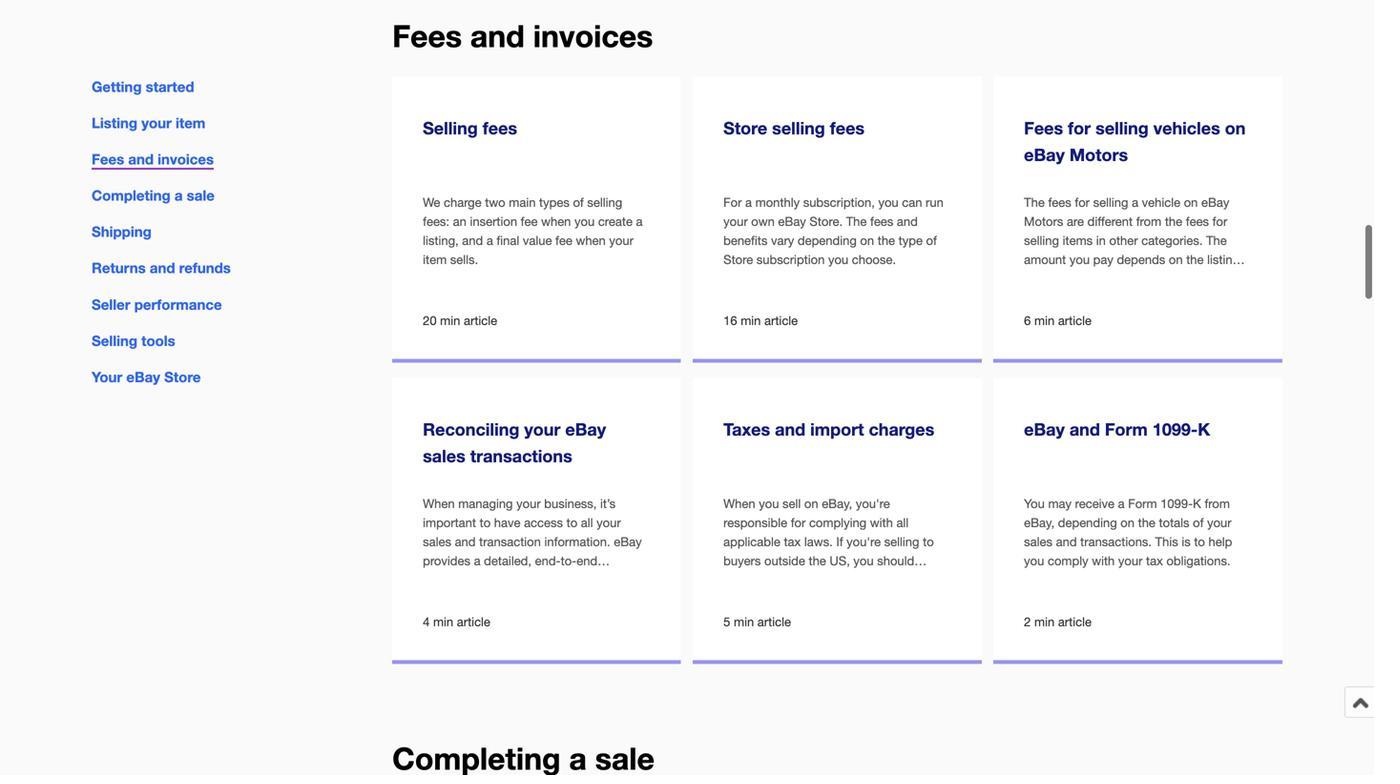 Task type: describe. For each thing, give the bounding box(es) containing it.
detailed,
[[484, 554, 532, 569]]

managing
[[458, 497, 513, 512]]

a left final
[[487, 233, 493, 248]]

selling inside we charge two main types of selling fees: an insertion fee when you create a listing, and a final value fee when your item sells.
[[587, 195, 622, 210]]

article for taxes and import charges
[[758, 615, 791, 630]]

selling up amount
[[1024, 233, 1059, 248]]

with inside you may receive a form 1099-k from ebay, depending on the totals of your sales and transactions. this is to help you comply with your tax obligations.
[[1092, 554, 1115, 569]]

create
[[598, 214, 633, 229]]

motors inside the fees for selling a vehicle on ebay motors are different from the fees for selling items in other categories. the amount you pay depends on the listing package you choose – basic, premium, or plus. each listing package offers different levels of bundled features for a set fee.
[[1024, 214, 1063, 229]]

and inside you may receive a form 1099-k from ebay, depending on the totals of your sales and transactions. this is to help you comply with your tax obligations.
[[1056, 535, 1077, 550]]

need
[[807, 592, 835, 607]]

sure
[[504, 592, 528, 607]]

for a monthly subscription, you can run your own ebay store. the fees and benefits vary depending on the type of store subscription you choose.
[[724, 195, 944, 267]]

article for store selling fees
[[764, 313, 798, 328]]

when for reconciling your ebay sales transactions
[[423, 497, 455, 512]]

fees:
[[423, 214, 450, 229]]

is
[[1182, 535, 1191, 550]]

your down transactions. at the bottom right of the page
[[1118, 554, 1143, 569]]

your up fees and invoices link
[[141, 115, 172, 132]]

and inside we charge two main types of selling fees: an insertion fee when you create a listing, and a final value fee when your item sells.
[[462, 233, 483, 248]]

2 vertical spatial fees
[[92, 151, 124, 168]]

types
[[539, 195, 570, 210]]

from inside you may receive a form 1099-k from ebay, depending on the totals of your sales and transactions. this is to help you comply with your tax obligations.
[[1205, 497, 1230, 512]]

on inside when you sell on ebay, you're responsible for complying with all applicable tax laws. if you're selling to buyers outside the us, you should inform them about the potential import charges they'll need to pay when they receive their item.
[[804, 497, 818, 512]]

date.
[[552, 611, 580, 626]]

are inside when managing your business, it's important to have access to all your sales and transaction information. ebay provides a detailed, end-to-end breakdown of all your selling activity, so you can make sure your internal records are accurate and up to date.
[[423, 611, 440, 626]]

can inside for a monthly subscription, you can run your own ebay store. the fees and benefits vary depending on the type of store subscription you choose.
[[902, 195, 922, 210]]

plus.
[[1039, 291, 1066, 305]]

0 horizontal spatial package
[[1024, 272, 1072, 286]]

0 vertical spatial different
[[1088, 214, 1133, 229]]

if
[[836, 535, 843, 550]]

charge
[[444, 195, 482, 210]]

charges inside when you sell on ebay, you're responsible for complying with all applicable tax laws. if you're selling to buyers outside the us, you should inform them about the potential import charges they'll need to pay when they receive their item.
[[724, 592, 768, 607]]

article for ebay and form 1099-k
[[1058, 615, 1092, 630]]

ebay and form 1099-k
[[1024, 419, 1210, 440]]

subscription
[[757, 252, 825, 267]]

pay inside the fees for selling a vehicle on ebay motors are different from the fees for selling items in other categories. the amount you pay depends on the listing package you choose – basic, premium, or plus. each listing package offers different levels of bundled features for a set fee.
[[1093, 252, 1114, 267]]

transactions.
[[1080, 535, 1152, 550]]

the inside you may receive a form 1099-k from ebay, depending on the totals of your sales and transactions. this is to help you comply with your tax obligations.
[[1138, 516, 1156, 531]]

to right need
[[838, 592, 849, 607]]

0 horizontal spatial import
[[810, 419, 864, 440]]

0 vertical spatial form
[[1105, 419, 1148, 440]]

0 vertical spatial item
[[176, 115, 206, 132]]

selling inside when managing your business, it's important to have access to all your sales and transaction information. ebay provides a detailed, end-to-end breakdown of all your selling activity, so you can make sure your internal records are accurate and up to date.
[[546, 573, 581, 588]]

fees inside for a monthly subscription, you can run your own ebay store. the fees and benefits vary depending on the type of store subscription you choose.
[[870, 214, 894, 229]]

store.
[[810, 214, 843, 229]]

article for selling fees
[[464, 313, 497, 328]]

value
[[523, 233, 552, 248]]

you
[[1024, 497, 1045, 512]]

form inside you may receive a form 1099-k from ebay, depending on the totals of your sales and transactions. this is to help you comply with your tax obligations.
[[1128, 497, 1157, 512]]

levels
[[1073, 310, 1104, 325]]

min for reconciling your ebay sales transactions
[[433, 615, 453, 630]]

0 horizontal spatial invoices
[[158, 151, 214, 168]]

activity,
[[584, 573, 626, 588]]

you up each
[[1075, 272, 1095, 286]]

to up they
[[923, 535, 934, 550]]

article for reconciling your ebay sales transactions
[[457, 615, 490, 630]]

choose
[[1099, 272, 1140, 286]]

selling for selling tools
[[92, 332, 137, 350]]

2 vertical spatial store
[[164, 369, 201, 386]]

0 vertical spatial you're
[[856, 497, 890, 512]]

when managing your business, it's important to have access to all your sales and transaction information. ebay provides a detailed, end-to-end breakdown of all your selling activity, so you can make sure your internal records are accurate and up to date.
[[423, 497, 645, 626]]

subscription,
[[803, 195, 875, 210]]

1 horizontal spatial when
[[576, 233, 606, 248]]

selling for selling fees
[[423, 118, 478, 138]]

the fees for selling a vehicle on ebay motors are different from the fees for selling items in other categories. the amount you pay depends on the listing package you choose – basic, premium, or plus. each listing package offers different levels of bundled features for a set fee.
[[1024, 195, 1244, 344]]

16
[[724, 313, 737, 328]]

set
[[1024, 329, 1041, 344]]

article for fees for selling vehicles on ebay motors
[[1058, 313, 1092, 328]]

you left choose.
[[828, 252, 849, 267]]

on down categories.
[[1169, 252, 1183, 267]]

your
[[92, 369, 122, 386]]

depends
[[1117, 252, 1166, 267]]

getting
[[92, 78, 142, 95]]

for
[[724, 195, 742, 210]]

getting started link
[[92, 78, 194, 95]]

listing,
[[423, 233, 459, 248]]

may
[[1048, 497, 1072, 512]]

a inside for a monthly subscription, you can run your own ebay store. the fees and benefits vary depending on the type of store subscription you choose.
[[745, 195, 752, 210]]

important
[[423, 516, 476, 531]]

when inside when you sell on ebay, you're responsible for complying with all applicable tax laws. if you're selling to buyers outside the us, you should inform them about the potential import charges they'll need to pay when they receive their item.
[[876, 592, 906, 607]]

20
[[423, 313, 437, 328]]

about
[[794, 573, 826, 588]]

sells.
[[450, 252, 478, 267]]

completing
[[92, 187, 171, 204]]

selling up in
[[1093, 195, 1128, 210]]

with inside when you sell on ebay, you're responsible for complying with all applicable tax laws. if you're selling to buyers outside the us, you should inform them about the potential import charges they'll need to pay when they receive their item.
[[870, 516, 893, 531]]

provides
[[423, 554, 470, 569]]

0 horizontal spatial fee
[[521, 214, 538, 229]]

min for selling fees
[[440, 313, 460, 328]]

your up sure
[[518, 573, 542, 588]]

0 horizontal spatial different
[[1024, 310, 1069, 325]]

potential
[[850, 573, 898, 588]]

0 vertical spatial k
[[1198, 419, 1210, 440]]

item.
[[794, 611, 822, 626]]

receive inside you may receive a form 1099-k from ebay, depending on the totals of your sales and transactions. this is to help you comply with your tax obligations.
[[1075, 497, 1115, 512]]

a left vehicle
[[1132, 195, 1139, 210]]

receive inside when you sell on ebay, you're responsible for complying with all applicable tax laws. if you're selling to buyers outside the us, you should inform them about the potential import charges they'll need to pay when they receive their item.
[[724, 611, 763, 626]]

main
[[509, 195, 536, 210]]

depending inside you may receive a form 1099-k from ebay, depending on the totals of your sales and transactions. this is to help you comply with your tax obligations.
[[1058, 516, 1117, 531]]

transactions
[[470, 446, 572, 467]]

you inside we charge two main types of selling fees: an insertion fee when you create a listing, and a final value fee when your item sells.
[[575, 214, 595, 229]]

selling tools
[[92, 332, 175, 350]]

all for taxes and import charges
[[897, 516, 909, 531]]

this
[[1155, 535, 1178, 550]]

you down items
[[1070, 252, 1090, 267]]

to-
[[561, 554, 577, 569]]

run
[[926, 195, 944, 210]]

up
[[520, 611, 534, 626]]

the down laws. at the bottom right of page
[[809, 554, 826, 569]]

ebay inside reconciling your ebay sales transactions
[[565, 419, 606, 440]]

you may receive a form 1099-k from ebay, depending on the totals of your sales and transactions. this is to help you comply with your tax obligations.
[[1024, 497, 1232, 569]]

min for fees for selling vehicles on ebay motors
[[1034, 313, 1055, 328]]

returns
[[92, 260, 146, 277]]

we charge two main types of selling fees: an insertion fee when you create a listing, and a final value fee when your item sells.
[[423, 195, 643, 267]]

completing a sale
[[92, 187, 215, 204]]

so
[[629, 573, 643, 588]]

selling up the monthly
[[772, 118, 825, 138]]

your down the "it's"
[[597, 516, 621, 531]]

6 min article
[[1024, 313, 1092, 328]]

1 horizontal spatial fees and invoices
[[392, 17, 653, 54]]

16 min article
[[724, 313, 798, 328]]

basic,
[[1153, 272, 1187, 286]]

to down business,
[[567, 516, 578, 531]]

of inside for a monthly subscription, you can run your own ebay store. the fees and benefits vary depending on the type of store subscription you choose.
[[926, 233, 937, 248]]

tax inside when you sell on ebay, you're responsible for complying with all applicable tax laws. if you're selling to buyers outside the us, you should inform them about the potential import charges they'll need to pay when they receive their item.
[[784, 535, 801, 550]]

the up premium,
[[1186, 252, 1204, 267]]

store selling fees
[[724, 118, 865, 138]]

vehicle
[[1142, 195, 1181, 210]]

end-
[[535, 554, 561, 569]]

offers
[[1188, 291, 1219, 305]]

fees for selling vehicles on ebay motors
[[1024, 118, 1246, 165]]

on right vehicle
[[1184, 195, 1198, 210]]

a left sale
[[175, 187, 183, 204]]

the inside for a monthly subscription, you can run your own ebay store. the fees and benefits vary depending on the type of store subscription you choose.
[[846, 214, 867, 229]]

your up up
[[531, 592, 555, 607]]

ebay inside the fees for selling a vehicle on ebay motors are different from the fees for selling items in other categories. the amount you pay depends on the listing package you choose – basic, premium, or plus. each listing package offers different levels of bundled features for a set fee.
[[1202, 195, 1230, 210]]

1 vertical spatial you're
[[847, 535, 881, 550]]

choose.
[[852, 252, 896, 267]]

k inside you may receive a form 1099-k from ebay, depending on the totals of your sales and transactions. this is to help you comply with your tax obligations.
[[1193, 497, 1201, 512]]

responsible
[[724, 516, 787, 531]]

min for taxes and import charges
[[734, 615, 754, 630]]

0 horizontal spatial when
[[541, 214, 571, 229]]

ebay up you
[[1024, 419, 1065, 440]]

on inside fees for selling vehicles on ebay motors
[[1225, 118, 1246, 138]]

they
[[910, 592, 933, 607]]

they'll
[[771, 592, 804, 607]]

business,
[[544, 497, 597, 512]]

an
[[453, 214, 467, 229]]

ebay right your
[[126, 369, 160, 386]]

taxes
[[724, 419, 770, 440]]

your inside for a monthly subscription, you can run your own ebay store. the fees and benefits vary depending on the type of store subscription you choose.
[[724, 214, 748, 229]]



Task type: locate. For each thing, give the bounding box(es) containing it.
returns and refunds link
[[92, 260, 231, 277]]

a down premium,
[[1237, 310, 1244, 325]]

to right up
[[537, 611, 548, 626]]

should
[[877, 554, 914, 569]]

ebay inside fees for selling vehicles on ebay motors
[[1024, 145, 1065, 165]]

from down vehicle
[[1136, 214, 1162, 229]]

1 vertical spatial when
[[576, 233, 606, 248]]

when you sell on ebay, you're responsible for complying with all applicable tax laws. if you're selling to buyers outside the us, you should inform them about the potential import charges they'll need to pay when they receive their item.
[[724, 497, 937, 626]]

store down benefits
[[724, 252, 753, 267]]

comply
[[1048, 554, 1089, 569]]

1 vertical spatial motors
[[1024, 214, 1063, 229]]

ebay, up complying at the right bottom
[[822, 497, 852, 512]]

fee.
[[1044, 329, 1065, 344]]

0 horizontal spatial all
[[502, 573, 515, 588]]

listing up premium,
[[1207, 252, 1240, 267]]

item down listing,
[[423, 252, 447, 267]]

1 horizontal spatial item
[[423, 252, 447, 267]]

you up 4
[[423, 592, 443, 607]]

0 horizontal spatial fees and invoices
[[92, 151, 214, 168]]

item down "started"
[[176, 115, 206, 132]]

in
[[1096, 233, 1106, 248]]

min right 6
[[1034, 313, 1055, 328]]

motors inside fees for selling vehicles on ebay motors
[[1070, 145, 1128, 165]]

sell
[[783, 497, 801, 512]]

categories.
[[1142, 233, 1203, 248]]

you up potential
[[854, 554, 874, 569]]

min right 20
[[440, 313, 460, 328]]

different
[[1088, 214, 1133, 229], [1024, 310, 1069, 325]]

amount
[[1024, 252, 1066, 267]]

inform
[[724, 573, 759, 588]]

item
[[176, 115, 206, 132], [423, 252, 447, 267]]

1 horizontal spatial package
[[1137, 291, 1184, 305]]

shipping link
[[92, 223, 152, 241]]

selling inside fees for selling vehicles on ebay motors
[[1096, 118, 1149, 138]]

your inside reconciling your ebay sales transactions
[[524, 419, 561, 440]]

5
[[724, 615, 730, 630]]

1 vertical spatial fees and invoices
[[92, 151, 214, 168]]

listing
[[1207, 252, 1240, 267], [1101, 291, 1133, 305]]

on inside you may receive a form 1099-k from ebay, depending on the totals of your sales and transactions. this is to help you comply with your tax obligations.
[[1121, 516, 1135, 531]]

0 horizontal spatial from
[[1136, 214, 1162, 229]]

returns and refunds
[[92, 260, 231, 277]]

with up should
[[870, 516, 893, 531]]

selling left vehicles
[[1096, 118, 1149, 138]]

0 vertical spatial with
[[870, 516, 893, 531]]

article right 20
[[464, 313, 497, 328]]

you left sell
[[759, 497, 779, 512]]

and
[[470, 17, 525, 54], [128, 151, 154, 168], [897, 214, 918, 229], [462, 233, 483, 248], [150, 260, 175, 277], [775, 419, 806, 440], [1070, 419, 1100, 440], [455, 535, 476, 550], [1056, 535, 1077, 550], [495, 611, 516, 626]]

sales inside when managing your business, it's important to have access to all your sales and transaction information. ebay provides a detailed, end-to-end breakdown of all your selling activity, so you can make sure your internal records are accurate and up to date.
[[423, 535, 451, 550]]

help
[[1209, 535, 1232, 550]]

when up responsible on the right bottom of page
[[724, 497, 755, 512]]

store down the tools
[[164, 369, 201, 386]]

on right vehicles
[[1225, 118, 1246, 138]]

ebay inside for a monthly subscription, you can run your own ebay store. the fees and benefits vary depending on the type of store subscription you choose.
[[778, 214, 806, 229]]

to
[[480, 516, 491, 531], [567, 516, 578, 531], [923, 535, 934, 550], [1194, 535, 1205, 550], [838, 592, 849, 607], [537, 611, 548, 626]]

when
[[541, 214, 571, 229], [576, 233, 606, 248], [876, 592, 906, 607]]

information.
[[544, 535, 610, 550]]

1 horizontal spatial tax
[[1146, 554, 1163, 569]]

1 vertical spatial can
[[447, 592, 467, 607]]

of inside the fees for selling a vehicle on ebay motors are different from the fees for selling items in other categories. the amount you pay depends on the listing package you choose – basic, premium, or plus. each listing package offers different levels of bundled features for a set fee.
[[1108, 310, 1118, 325]]

1 vertical spatial ebay,
[[1024, 516, 1055, 531]]

your up access on the bottom of the page
[[516, 497, 541, 512]]

1 vertical spatial import
[[901, 573, 937, 588]]

20 min article
[[423, 313, 497, 328]]

you're right if
[[847, 535, 881, 550]]

when inside when managing your business, it's important to have access to all your sales and transaction information. ebay provides a detailed, end-to-end breakdown of all your selling activity, so you can make sure your internal records are accurate and up to date.
[[423, 497, 455, 512]]

1 horizontal spatial pay
[[1093, 252, 1114, 267]]

fees inside fees for selling vehicles on ebay motors
[[1024, 118, 1063, 138]]

0 vertical spatial can
[[902, 195, 922, 210]]

0 horizontal spatial item
[[176, 115, 206, 132]]

when down create on the left top
[[576, 233, 606, 248]]

can inside when managing your business, it's important to have access to all your sales and transaction information. ebay provides a detailed, end-to-end breakdown of all your selling activity, so you can make sure your internal records are accurate and up to date.
[[447, 592, 467, 607]]

fees up choose.
[[870, 214, 894, 229]]

fees up two
[[483, 118, 517, 138]]

we
[[423, 195, 440, 210]]

your up help
[[1207, 516, 1232, 531]]

your ebay store
[[92, 369, 201, 386]]

selling tools link
[[92, 332, 175, 350]]

from up help
[[1205, 497, 1230, 512]]

on up transactions. at the bottom right of the page
[[1121, 516, 1135, 531]]

from
[[1136, 214, 1162, 229], [1205, 497, 1230, 512]]

article
[[464, 313, 497, 328], [764, 313, 798, 328], [1058, 313, 1092, 328], [457, 615, 490, 630], [758, 615, 791, 630], [1058, 615, 1092, 630]]

your down create on the left top
[[609, 233, 634, 248]]

selling up charge
[[423, 118, 478, 138]]

applicable
[[724, 535, 781, 550]]

2 horizontal spatial all
[[897, 516, 909, 531]]

on inside for a monthly subscription, you can run your own ebay store. the fees and benefits vary depending on the type of store subscription you choose.
[[860, 233, 874, 248]]

with
[[870, 516, 893, 531], [1092, 554, 1115, 569]]

breakdown
[[423, 573, 485, 588]]

you left create on the left top
[[575, 214, 595, 229]]

or
[[1024, 291, 1035, 305]]

each
[[1070, 291, 1097, 305]]

0 vertical spatial receive
[[1075, 497, 1115, 512]]

started
[[146, 78, 194, 95]]

pay
[[1093, 252, 1114, 267], [853, 592, 873, 607]]

0 vertical spatial store
[[724, 118, 767, 138]]

you left comply
[[1024, 554, 1044, 569]]

1 vertical spatial charges
[[724, 592, 768, 607]]

of
[[573, 195, 584, 210], [926, 233, 937, 248], [1108, 310, 1118, 325], [1193, 516, 1204, 531], [488, 573, 499, 588]]

0 horizontal spatial charges
[[724, 592, 768, 607]]

on
[[1225, 118, 1246, 138], [1184, 195, 1198, 210], [860, 233, 874, 248], [1169, 252, 1183, 267], [804, 497, 818, 512], [1121, 516, 1135, 531]]

1 vertical spatial different
[[1024, 310, 1069, 325]]

access
[[524, 516, 563, 531]]

0 vertical spatial are
[[1067, 214, 1084, 229]]

the inside for a monthly subscription, you can run your own ebay store. the fees and benefits vary depending on the type of store subscription you choose.
[[878, 233, 895, 248]]

a inside you may receive a form 1099-k from ebay, depending on the totals of your sales and transactions. this is to help you comply with your tax obligations.
[[1118, 497, 1125, 512]]

1 vertical spatial store
[[724, 252, 753, 267]]

tax
[[784, 535, 801, 550], [1146, 554, 1163, 569]]

1 vertical spatial depending
[[1058, 516, 1117, 531]]

ebay up the so
[[614, 535, 642, 550]]

4
[[423, 615, 430, 630]]

you inside when managing your business, it's important to have access to all your sales and transaction information. ebay provides a detailed, end-to-end breakdown of all your selling activity, so you can make sure your internal records are accurate and up to date.
[[423, 592, 443, 607]]

1 vertical spatial fee
[[555, 233, 572, 248]]

all for reconciling your ebay sales transactions
[[581, 516, 593, 531]]

sales up the provides
[[423, 535, 451, 550]]

all up should
[[897, 516, 909, 531]]

min right 5 in the bottom of the page
[[734, 615, 754, 630]]

insertion
[[470, 214, 517, 229]]

for
[[1068, 118, 1091, 138], [1075, 195, 1090, 210], [1213, 214, 1228, 229], [1219, 310, 1234, 325], [791, 516, 806, 531]]

0 horizontal spatial motors
[[1024, 214, 1063, 229]]

vary
[[771, 233, 794, 248]]

when down types
[[541, 214, 571, 229]]

import up they
[[901, 573, 937, 588]]

pay down in
[[1093, 252, 1114, 267]]

article right the 16
[[764, 313, 798, 328]]

bundled
[[1122, 310, 1167, 325]]

ebay, inside you may receive a form 1099-k from ebay, depending on the totals of your sales and transactions. this is to help you comply with your tax obligations.
[[1024, 516, 1055, 531]]

0 horizontal spatial ebay,
[[822, 497, 852, 512]]

0 vertical spatial selling
[[423, 118, 478, 138]]

2 horizontal spatial when
[[876, 592, 906, 607]]

0 vertical spatial listing
[[1207, 252, 1240, 267]]

1 horizontal spatial when
[[724, 497, 755, 512]]

1 horizontal spatial fees
[[392, 17, 462, 54]]

a
[[175, 187, 183, 204], [745, 195, 752, 210], [1132, 195, 1139, 210], [636, 214, 643, 229], [487, 233, 493, 248], [1237, 310, 1244, 325], [1118, 497, 1125, 512], [474, 554, 481, 569]]

0 horizontal spatial the
[[846, 214, 867, 229]]

selling down to-
[[546, 573, 581, 588]]

ebay,
[[822, 497, 852, 512], [1024, 516, 1055, 531]]

us,
[[830, 554, 850, 569]]

of inside we charge two main types of selling fees: an insertion fee when you create a listing, and a final value fee when your item sells.
[[573, 195, 584, 210]]

for inside fees for selling vehicles on ebay motors
[[1068, 118, 1091, 138]]

can
[[902, 195, 922, 210], [447, 592, 467, 607]]

with down transactions. at the bottom right of the page
[[1092, 554, 1115, 569]]

1 vertical spatial pay
[[853, 592, 873, 607]]

are inside the fees for selling a vehicle on ebay motors are different from the fees for selling items in other categories. the amount you pay depends on the listing package you choose – basic, premium, or plus. each listing package offers different levels of bundled features for a set fee.
[[1067, 214, 1084, 229]]

can left run
[[902, 195, 922, 210]]

seller
[[92, 296, 130, 313]]

motors up amount
[[1024, 214, 1063, 229]]

complying
[[809, 516, 867, 531]]

0 horizontal spatial are
[[423, 611, 440, 626]]

fees up items
[[1048, 195, 1071, 210]]

item inside we charge two main types of selling fees: an insertion fee when you create a listing, and a final value fee when your item sells.
[[423, 252, 447, 267]]

of inside you may receive a form 1099-k from ebay, depending on the totals of your sales and transactions. this is to help you comply with your tax obligations.
[[1193, 516, 1204, 531]]

0 vertical spatial fees
[[392, 17, 462, 54]]

selling inside when you sell on ebay, you're responsible for complying with all applicable tax laws. if you're selling to buyers outside the us, you should inform them about the potential import charges they'll need to pay when they receive their item.
[[884, 535, 919, 550]]

1 when from the left
[[423, 497, 455, 512]]

the up amount
[[1024, 195, 1045, 210]]

tax down this
[[1146, 554, 1163, 569]]

0 vertical spatial pay
[[1093, 252, 1114, 267]]

min for ebay and form 1099-k
[[1034, 615, 1055, 630]]

0 vertical spatial the
[[1024, 195, 1045, 210]]

completing a sale link
[[92, 187, 215, 204]]

ebay inside when managing your business, it's important to have access to all your sales and transaction information. ebay provides a detailed, end-to-end breakdown of all your selling activity, so you can make sure your internal records are accurate and up to date.
[[614, 535, 642, 550]]

0 vertical spatial motors
[[1070, 145, 1128, 165]]

selling fees
[[423, 118, 517, 138]]

to inside you may receive a form 1099-k from ebay, depending on the totals of your sales and transactions. this is to help you comply with your tax obligations.
[[1194, 535, 1205, 550]]

other
[[1109, 233, 1138, 248]]

form
[[1105, 419, 1148, 440], [1128, 497, 1157, 512]]

1 vertical spatial selling
[[92, 332, 137, 350]]

a inside when managing your business, it's important to have access to all your sales and transaction information. ebay provides a detailed, end-to-end breakdown of all your selling activity, so you can make sure your internal records are accurate and up to date.
[[474, 554, 481, 569]]

0 horizontal spatial pay
[[853, 592, 873, 607]]

1 vertical spatial tax
[[1146, 554, 1163, 569]]

import inside when you sell on ebay, you're responsible for complying with all applicable tax laws. if you're selling to buyers outside the us, you should inform them about the potential import charges they'll need to pay when they receive their item.
[[901, 573, 937, 588]]

1 horizontal spatial depending
[[1058, 516, 1117, 531]]

1 horizontal spatial import
[[901, 573, 937, 588]]

article down each
[[1058, 313, 1092, 328]]

the up choose.
[[878, 233, 895, 248]]

of up make
[[488, 573, 499, 588]]

the up premium,
[[1206, 233, 1227, 248]]

import right the taxes
[[810, 419, 864, 440]]

and inside for a monthly subscription, you can run your own ebay store. the fees and benefits vary depending on the type of store subscription you choose.
[[897, 214, 918, 229]]

0 horizontal spatial depending
[[798, 233, 857, 248]]

the up categories.
[[1165, 214, 1183, 229]]

1 horizontal spatial motors
[[1070, 145, 1128, 165]]

1 vertical spatial receive
[[724, 611, 763, 626]]

1 horizontal spatial all
[[581, 516, 593, 531]]

you're up complying at the right bottom
[[856, 497, 890, 512]]

shipping
[[92, 223, 152, 241]]

listing down choose
[[1101, 291, 1133, 305]]

1 vertical spatial are
[[423, 611, 440, 626]]

1 vertical spatial listing
[[1101, 291, 1133, 305]]

all down detailed,
[[502, 573, 515, 588]]

for inside when you sell on ebay, you're responsible for complying with all applicable tax laws. if you're selling to buyers outside the us, you should inform them about the potential import charges they'll need to pay when they receive their item.
[[791, 516, 806, 531]]

getting started
[[92, 78, 194, 95]]

1 vertical spatial fees
[[1024, 118, 1063, 138]]

0 horizontal spatial receive
[[724, 611, 763, 626]]

store inside for a monthly subscription, you can run your own ebay store. the fees and benefits vary depending on the type of store subscription you choose.
[[724, 252, 753, 267]]

of right levels
[[1108, 310, 1118, 325]]

1 horizontal spatial the
[[1024, 195, 1045, 210]]

1 horizontal spatial from
[[1205, 497, 1230, 512]]

when inside when you sell on ebay, you're responsible for complying with all applicable tax laws. if you're selling to buyers outside the us, you should inform them about the potential import charges they'll need to pay when they receive their item.
[[724, 497, 755, 512]]

fees up the subscription, at the top right
[[830, 118, 865, 138]]

all up information.
[[581, 516, 593, 531]]

motors up in
[[1070, 145, 1128, 165]]

1 horizontal spatial with
[[1092, 554, 1115, 569]]

all inside when you sell on ebay, you're responsible for complying with all applicable tax laws. if you're selling to buyers outside the us, you should inform them about the potential import charges they'll need to pay when they receive their item.
[[897, 516, 909, 531]]

receive left 'their'
[[724, 611, 763, 626]]

you up the type
[[878, 195, 899, 210]]

selling down seller
[[92, 332, 137, 350]]

sales
[[423, 446, 465, 467], [423, 535, 451, 550], [1024, 535, 1053, 550]]

1 horizontal spatial charges
[[869, 419, 935, 440]]

their
[[766, 611, 791, 626]]

0 vertical spatial fees and invoices
[[392, 17, 653, 54]]

2 vertical spatial when
[[876, 592, 906, 607]]

1 horizontal spatial different
[[1088, 214, 1133, 229]]

0 horizontal spatial selling
[[92, 332, 137, 350]]

buyers
[[724, 554, 761, 569]]

items
[[1063, 233, 1093, 248]]

article down they'll
[[758, 615, 791, 630]]

when up important
[[423, 497, 455, 512]]

obligations.
[[1167, 554, 1231, 569]]

on right sell
[[804, 497, 818, 512]]

ebay
[[1024, 145, 1065, 165], [1202, 195, 1230, 210], [778, 214, 806, 229], [126, 369, 160, 386], [565, 419, 606, 440], [1024, 419, 1065, 440], [614, 535, 642, 550]]

depending down store.
[[798, 233, 857, 248]]

have
[[494, 516, 521, 531]]

1 vertical spatial package
[[1137, 291, 1184, 305]]

fees up categories.
[[1186, 214, 1209, 229]]

seller performance
[[92, 296, 222, 313]]

tools
[[141, 332, 175, 350]]

own
[[751, 214, 775, 229]]

them
[[762, 573, 790, 588]]

1 horizontal spatial listing
[[1207, 252, 1240, 267]]

internal
[[559, 592, 600, 607]]

0 horizontal spatial tax
[[784, 535, 801, 550]]

are up items
[[1067, 214, 1084, 229]]

0 vertical spatial charges
[[869, 419, 935, 440]]

your up transactions
[[524, 419, 561, 440]]

package down basic,
[[1137, 291, 1184, 305]]

end
[[577, 554, 598, 569]]

2 when from the left
[[724, 497, 755, 512]]

min right 4
[[433, 615, 453, 630]]

the down "us,"
[[829, 573, 846, 588]]

taxes and import charges
[[724, 419, 935, 440]]

1 vertical spatial item
[[423, 252, 447, 267]]

type
[[899, 233, 923, 248]]

listing your item
[[92, 115, 206, 132]]

from inside the fees for selling a vehicle on ebay motors are different from the fees for selling items in other categories. the amount you pay depends on the listing package you choose – basic, premium, or plus. each listing package offers different levels of bundled features for a set fee.
[[1136, 214, 1162, 229]]

a up transactions. at the bottom right of the page
[[1118, 497, 1125, 512]]

min for store selling fees
[[741, 313, 761, 328]]

when
[[423, 497, 455, 512], [724, 497, 755, 512]]

1 vertical spatial invoices
[[158, 151, 214, 168]]

sales inside reconciling your ebay sales transactions
[[423, 446, 465, 467]]

min
[[440, 313, 460, 328], [741, 313, 761, 328], [1034, 313, 1055, 328], [433, 615, 453, 630], [734, 615, 754, 630], [1034, 615, 1055, 630]]

are
[[1067, 214, 1084, 229], [423, 611, 440, 626]]

1 horizontal spatial are
[[1067, 214, 1084, 229]]

you inside you may receive a form 1099-k from ebay, depending on the totals of your sales and transactions. this is to help you comply with your tax obligations.
[[1024, 554, 1044, 569]]

0 horizontal spatial can
[[447, 592, 467, 607]]

sales inside you may receive a form 1099-k from ebay, depending on the totals of your sales and transactions. this is to help you comply with your tax obligations.
[[1024, 535, 1053, 550]]

sales down reconciling
[[423, 446, 465, 467]]

0 vertical spatial ebay,
[[822, 497, 852, 512]]

1 horizontal spatial selling
[[423, 118, 478, 138]]

on up choose.
[[860, 233, 874, 248]]

sales up comply
[[1024, 535, 1053, 550]]

to down managing at the left bottom
[[480, 516, 491, 531]]

ebay, inside when you sell on ebay, you're responsible for complying with all applicable tax laws. if you're selling to buyers outside the us, you should inform them about the potential import charges they'll need to pay when they receive their item.
[[822, 497, 852, 512]]

0 vertical spatial invoices
[[533, 17, 653, 54]]

1 horizontal spatial invoices
[[533, 17, 653, 54]]

1099- inside you may receive a form 1099-k from ebay, depending on the totals of your sales and transactions. this is to help you comply with your tax obligations.
[[1161, 497, 1193, 512]]

a right create on the left top
[[636, 214, 643, 229]]

store up for
[[724, 118, 767, 138]]

when for taxes and import charges
[[724, 497, 755, 512]]

selling
[[772, 118, 825, 138], [1096, 118, 1149, 138], [587, 195, 622, 210], [1093, 195, 1128, 210], [1024, 233, 1059, 248], [884, 535, 919, 550], [546, 573, 581, 588]]

1 vertical spatial k
[[1193, 497, 1201, 512]]

0 vertical spatial tax
[[784, 535, 801, 550]]

1 horizontal spatial ebay,
[[1024, 516, 1055, 531]]

min right 2 in the right bottom of the page
[[1034, 615, 1055, 630]]

can down breakdown
[[447, 592, 467, 607]]

a up breakdown
[[474, 554, 481, 569]]

0 vertical spatial 1099-
[[1153, 419, 1198, 440]]

of right types
[[573, 195, 584, 210]]

0 vertical spatial package
[[1024, 272, 1072, 286]]

0 horizontal spatial listing
[[1101, 291, 1133, 305]]

seller performance link
[[92, 296, 222, 313]]

1 vertical spatial 1099-
[[1161, 497, 1193, 512]]

1 horizontal spatial receive
[[1075, 497, 1115, 512]]

of inside when managing your business, it's important to have access to all your sales and transaction information. ebay provides a detailed, end-to-end breakdown of all your selling activity, so you can make sure your internal records are accurate and up to date.
[[488, 573, 499, 588]]

0 horizontal spatial when
[[423, 497, 455, 512]]

0 horizontal spatial with
[[870, 516, 893, 531]]

fee
[[521, 214, 538, 229], [555, 233, 572, 248]]

0 vertical spatial depending
[[798, 233, 857, 248]]

0 horizontal spatial fees
[[92, 151, 124, 168]]

pay inside when you sell on ebay, you're responsible for complying with all applicable tax laws. if you're selling to buyers outside the us, you should inform them about the potential import charges they'll need to pay when they receive their item.
[[853, 592, 873, 607]]

2
[[1024, 615, 1031, 630]]

2 horizontal spatial the
[[1206, 233, 1227, 248]]

your inside we charge two main types of selling fees: an insertion fee when you create a listing, and a final value fee when your item sells.
[[609, 233, 634, 248]]

when down potential
[[876, 592, 906, 607]]

2 horizontal spatial fees
[[1024, 118, 1063, 138]]

tax inside you may receive a form 1099-k from ebay, depending on the totals of your sales and transactions. this is to help you comply with your tax obligations.
[[1146, 554, 1163, 569]]

your down for
[[724, 214, 748, 229]]

depending inside for a monthly subscription, you can run your own ebay store. the fees and benefits vary depending on the type of store subscription you choose.
[[798, 233, 857, 248]]

benefits
[[724, 233, 768, 248]]

import
[[810, 419, 864, 440], [901, 573, 937, 588]]



Task type: vqa. For each thing, say whether or not it's contained in the screenshot.
of inside the The fees for selling a vehicle on eBay Motors are different from the fees for selling items in other categories. The amount you pay depends on the listing package you choose – Basic, Premium, or Plus. Each listing package offers different levels of bundled features for a set fee.
yes



